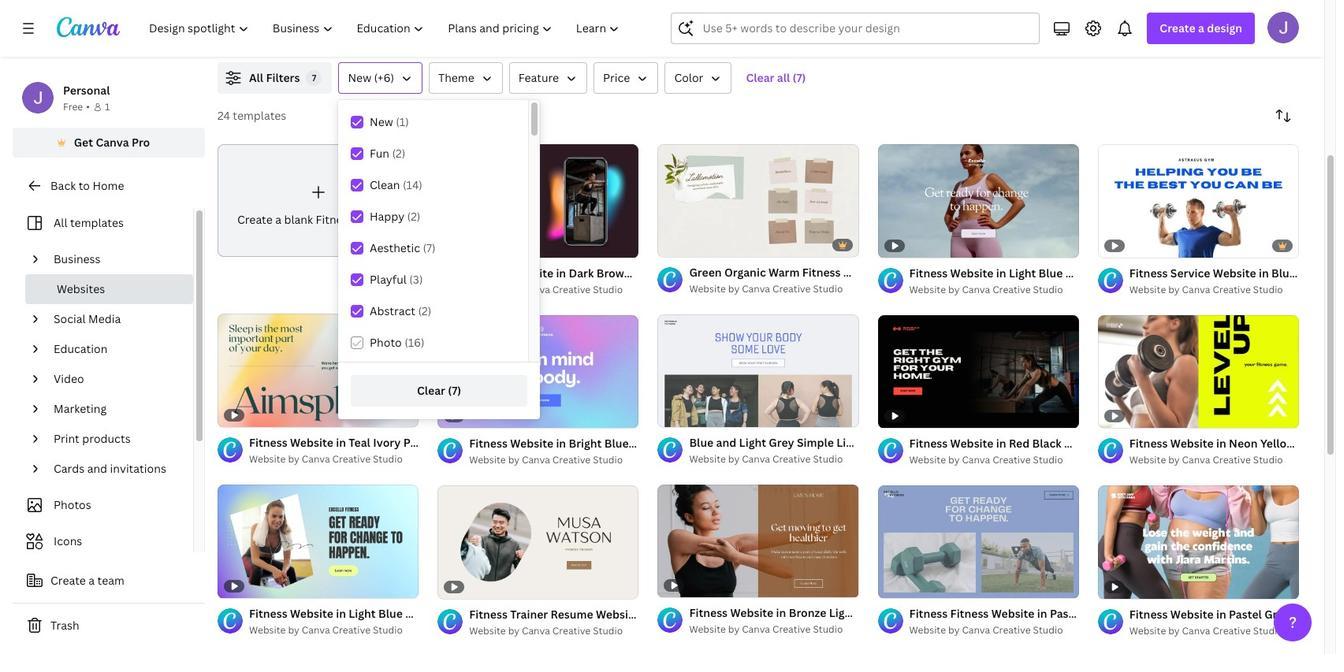 Task type: vqa. For each thing, say whether or not it's contained in the screenshot.
Block
no



Task type: describe. For each thing, give the bounding box(es) containing it.
simple
[[797, 435, 834, 450]]

fun
[[370, 146, 390, 161]]

playful (3)
[[370, 272, 423, 287]]

canva inside fitness website in dark brown neon pink gradients style website by canva creative studio
[[522, 283, 550, 296]]

price
[[603, 70, 630, 85]]

fitness inside fitness website in dark brown neon pink gradients style website by canva creative studio
[[469, 265, 508, 280]]

filters
[[266, 70, 300, 85]]

6 for top 1 of 6 link
[[687, 408, 692, 420]]

get
[[74, 135, 93, 150]]

aesthetic (7)
[[370, 241, 436, 256]]

studio inside fitness service website in blue and wh website by canva creative studio
[[1254, 283, 1284, 296]]

green
[[690, 265, 722, 280]]

0 vertical spatial 1 of 6 link
[[658, 314, 859, 428]]

new (+6)
[[348, 70, 394, 85]]

photos
[[54, 498, 91, 513]]

products
[[82, 431, 131, 446]]

studio inside fitness website in bright blue bright purple gradients style website by canva creative studio
[[593, 454, 623, 467]]

gradients for fitness website in bright blue bright purple gradients style
[[705, 436, 758, 451]]

(2) for fun (2)
[[392, 146, 406, 161]]

clear all (7)
[[746, 70, 806, 85]]

1 of 6 for blue and light grey simple light fitness service website image
[[669, 408, 692, 420]]

back
[[50, 178, 76, 193]]

in inside fitness service website in blue and wh website by canva creative studio
[[1259, 265, 1269, 280]]

brown
[[597, 265, 631, 280]]

grey
[[769, 435, 795, 450]]

style inside fitness website in red black dynamic neons style website by canva creative studio
[[1152, 436, 1179, 451]]

social
[[54, 311, 86, 326]]

clean (14)
[[370, 177, 423, 192]]

fun (2)
[[370, 146, 406, 161]]

(7) for clear (7)
[[448, 383, 461, 398]]

clear (7) button
[[351, 375, 528, 407]]

icons
[[54, 534, 82, 549]]

1 light from the left
[[739, 435, 767, 450]]

all
[[777, 70, 790, 85]]

blue for purple
[[605, 436, 629, 451]]

purple
[[667, 436, 703, 451]]

fitness website in red black dynamic neons style link
[[910, 435, 1179, 453]]

video link
[[47, 364, 184, 394]]

create a blank fitness website
[[237, 212, 399, 227]]

1 for fitness fitness website in pastel blue beige fresh professional style image at the bottom right of the page
[[889, 580, 894, 591]]

(7) inside clear all (7) button
[[793, 70, 806, 85]]

pink for pastel
[[439, 435, 462, 450]]

fitness website in dark brown neon pink gradients style link
[[469, 265, 774, 282]]

blue and light grey simple light fitness service website website by canva creative studio
[[690, 435, 994, 466]]

and inside fitness service website in blue and wh website by canva creative studio
[[1299, 265, 1319, 280]]

feature
[[519, 70, 559, 85]]

link
[[866, 265, 888, 280]]

and for blue and light grey simple light fitness service website website by canva creative studio
[[716, 435, 737, 450]]

free
[[63, 100, 83, 114]]

studio inside fitness website in red black dynamic neons style website by canva creative studio
[[1034, 454, 1063, 467]]

teal
[[349, 435, 371, 450]]

fitness inside blue and light grey simple light fitness service website website by canva creative studio
[[867, 435, 905, 450]]

playful
[[370, 272, 407, 287]]

create a blank fitness website element
[[218, 144, 419, 257]]

studio inside the fitness website in teal ivory pastel pink gradients style website by canva creative studio
[[373, 453, 403, 466]]

jacob simon image
[[1268, 12, 1300, 43]]

media
[[88, 311, 121, 326]]

style for fitness website in teal ivory pastel pink gradients style
[[520, 435, 548, 450]]

all filters
[[249, 70, 300, 85]]

clear for clear all (7)
[[746, 70, 775, 85]]

in for fitness website in red black dynamic neons style
[[997, 436, 1007, 451]]

wh
[[1322, 265, 1337, 280]]

creative inside fitness website in red black dynamic neons style website by canva creative studio
[[993, 454, 1031, 467]]

new for new (+6)
[[348, 70, 372, 85]]

canva inside fitness service website in blue and wh website by canva creative studio
[[1183, 283, 1211, 296]]

bio-
[[844, 265, 866, 280]]

clean
[[370, 177, 400, 192]]

(16)
[[405, 335, 425, 350]]

dark
[[569, 265, 594, 280]]

and for cards and invitations
[[87, 461, 107, 476]]

create a team button
[[13, 565, 205, 597]]

fitness inside fitness website in red black dynamic neons style website by canva creative studio
[[910, 436, 948, 451]]

social media
[[54, 311, 121, 326]]

create for create a design
[[1160, 21, 1196, 35]]

fitness website in bright blue bright purple gradients style link
[[469, 435, 788, 453]]

cards and invitations link
[[47, 454, 184, 484]]

creative inside the fitness website in teal ivory pastel pink gradients style website by canva creative studio
[[332, 453, 371, 466]]

canva inside blue and light grey simple light fitness service website website by canva creative studio
[[742, 453, 771, 466]]

new for new (1)
[[370, 114, 393, 129]]

icons link
[[22, 527, 184, 557]]

green organic warm fitness bio-link website link
[[690, 264, 934, 281]]

print products link
[[47, 424, 184, 454]]

7 filter options selected element
[[306, 70, 322, 86]]

(1)
[[396, 114, 409, 129]]

fitness inside green organic warm fitness bio-link website website by canva creative studio
[[803, 265, 841, 280]]

top level navigation element
[[139, 13, 634, 44]]

2 light from the left
[[837, 435, 864, 450]]

back to home
[[50, 178, 124, 193]]

fitness inside the fitness website in teal ivory pastel pink gradients style website by canva creative studio
[[249, 435, 288, 450]]

in for fitness website in teal ivory pastel pink gradients style
[[336, 435, 346, 450]]

blue inside blue and light grey simple light fitness service website website by canva creative studio
[[690, 435, 714, 450]]

fitness website in teal ivory pastel pink gradients style link
[[249, 435, 548, 452]]

create a design
[[1160, 21, 1243, 35]]

back to home link
[[13, 170, 205, 202]]

feature button
[[509, 62, 588, 94]]

trash
[[50, 618, 79, 633]]

fitness website in teal ivory pastel pink gradients style website by canva creative studio
[[249, 435, 548, 466]]

by inside green organic warm fitness bio-link website website by canva creative studio
[[729, 282, 740, 296]]

clear all (7) button
[[738, 62, 814, 94]]

color
[[675, 70, 704, 85]]

get canva pro
[[74, 135, 150, 150]]

Search search field
[[703, 13, 1030, 43]]

canva inside green organic warm fitness bio-link website website by canva creative studio
[[742, 282, 771, 296]]

studio inside green organic warm fitness bio-link website website by canva creative studio
[[813, 282, 843, 296]]

pastel
[[404, 435, 436, 450]]

price button
[[594, 62, 659, 94]]

by inside fitness website in red black dynamic neons style website by canva creative studio
[[949, 454, 960, 467]]

by inside the fitness website in teal ivory pastel pink gradients style website by canva creative studio
[[288, 453, 300, 466]]

social media link
[[47, 304, 184, 334]]

creative inside green organic warm fitness bio-link website website by canva creative studio
[[773, 282, 811, 296]]



Task type: locate. For each thing, give the bounding box(es) containing it.
by inside fitness website in bright blue bright purple gradients style website by canva creative studio
[[508, 454, 520, 467]]

gradients left warm on the top
[[691, 265, 744, 280]]

gradients for fitness website in teal ivory pastel pink gradients style
[[465, 435, 517, 450]]

by inside fitness website in dark brown neon pink gradients style website by canva creative studio
[[508, 283, 520, 296]]

1 horizontal spatial service
[[1171, 265, 1211, 280]]

of for the bottom 1 of 6 link
[[896, 580, 905, 591]]

photos link
[[22, 491, 184, 520]]

and inside blue and light grey simple light fitness service website website by canva creative studio
[[716, 435, 737, 450]]

0 horizontal spatial light
[[739, 435, 767, 450]]

1 horizontal spatial 1
[[669, 408, 674, 420]]

(7) for aesthetic (7)
[[423, 241, 436, 256]]

1 bright from the left
[[569, 436, 602, 451]]

abstract (2)
[[370, 304, 432, 319]]

video
[[54, 371, 84, 386]]

1 vertical spatial (7)
[[423, 241, 436, 256]]

0 horizontal spatial of
[[676, 408, 684, 420]]

2 horizontal spatial 1
[[889, 580, 894, 591]]

Sort by button
[[1268, 100, 1300, 132]]

create left blank
[[237, 212, 273, 227]]

team
[[97, 573, 125, 588]]

a inside "dropdown button"
[[1199, 21, 1205, 35]]

1 vertical spatial a
[[275, 212, 282, 227]]

24
[[218, 108, 230, 123]]

print
[[54, 431, 80, 446]]

canva
[[96, 135, 129, 150], [742, 282, 771, 296], [522, 283, 550, 296], [962, 283, 991, 296], [1183, 283, 1211, 296], [742, 453, 771, 466], [302, 453, 330, 466], [522, 454, 550, 467], [962, 454, 991, 467], [1183, 454, 1211, 467], [742, 623, 771, 637], [302, 623, 330, 637], [962, 624, 991, 637], [522, 624, 550, 638], [1183, 624, 1211, 638]]

(+6)
[[374, 70, 394, 85]]

1 vertical spatial and
[[716, 435, 737, 450]]

create left design
[[1160, 21, 1196, 35]]

24 templates
[[218, 108, 287, 123]]

blue inside fitness service website in blue and wh website by canva creative studio
[[1272, 265, 1296, 280]]

1 vertical spatial service
[[908, 435, 948, 450]]

create for create a team
[[50, 573, 86, 588]]

1 horizontal spatial clear
[[746, 70, 775, 85]]

create inside create a blank fitness website element
[[237, 212, 273, 227]]

website
[[356, 212, 399, 227], [891, 265, 934, 280], [510, 265, 554, 280], [1213, 265, 1257, 280], [690, 282, 726, 296], [469, 283, 506, 296], [910, 283, 946, 296], [1130, 283, 1167, 296], [950, 435, 994, 450], [290, 435, 333, 450], [510, 436, 554, 451], [951, 436, 994, 451], [690, 453, 726, 466], [249, 453, 286, 466], [469, 454, 506, 467], [910, 454, 946, 467], [1130, 454, 1167, 467], [690, 623, 726, 637], [249, 623, 286, 637], [910, 624, 946, 637], [469, 624, 506, 638], [1130, 624, 1167, 638]]

1 vertical spatial all
[[54, 215, 67, 230]]

1 of 6
[[669, 408, 692, 420], [889, 580, 912, 591]]

personal
[[63, 83, 110, 98]]

all down back
[[54, 215, 67, 230]]

new left (+6)
[[348, 70, 372, 85]]

fitness
[[316, 212, 354, 227], [803, 265, 841, 280], [469, 265, 508, 280], [1130, 265, 1168, 280], [867, 435, 905, 450], [249, 435, 288, 450], [469, 436, 508, 451], [910, 436, 948, 451]]

1 horizontal spatial templates
[[233, 108, 287, 123]]

creative inside fitness website in dark brown neon pink gradients style website by canva creative studio
[[553, 283, 591, 296]]

create inside "create a team" button
[[50, 573, 86, 588]]

fitness inside fitness website in bright blue bright purple gradients style website by canva creative studio
[[469, 436, 508, 451]]

website by canva creative studio link
[[690, 281, 859, 297], [469, 282, 639, 298], [910, 282, 1079, 298], [1130, 282, 1300, 298], [690, 452, 859, 467], [249, 452, 419, 468], [469, 453, 639, 468], [910, 453, 1079, 468], [1130, 453, 1300, 468], [690, 622, 859, 638], [249, 623, 419, 638], [910, 623, 1079, 639], [469, 623, 639, 639], [1130, 623, 1300, 639]]

light right simple
[[837, 435, 864, 450]]

style inside fitness website in dark brown neon pink gradients style website by canva creative studio
[[746, 265, 774, 280]]

0 vertical spatial clear
[[746, 70, 775, 85]]

business link
[[47, 244, 184, 274]]

(3)
[[410, 272, 423, 287]]

marketing link
[[47, 394, 184, 424]]

1 vertical spatial pink
[[439, 435, 462, 450]]

pink for neon
[[665, 265, 689, 280]]

1 horizontal spatial blue
[[690, 435, 714, 450]]

clear (7)
[[417, 383, 461, 398]]

gradients
[[691, 265, 744, 280], [465, 435, 517, 450], [705, 436, 758, 451]]

in for fitness website in dark brown neon pink gradients style
[[556, 265, 566, 280]]

a
[[1199, 21, 1205, 35], [275, 212, 282, 227], [89, 573, 95, 588]]

create a design button
[[1148, 13, 1255, 44]]

business
[[54, 252, 101, 267]]

new left (1)
[[370, 114, 393, 129]]

0 vertical spatial a
[[1199, 21, 1205, 35]]

fitness website in bright blue bright purple gradients style website by canva creative studio
[[469, 436, 788, 467]]

0 horizontal spatial 1 of 6
[[669, 408, 692, 420]]

fitness fitness website in pastel blue beige fresh professional style image
[[878, 486, 1079, 599]]

(2) for happy (2)
[[407, 209, 421, 224]]

and right purple
[[716, 435, 737, 450]]

in for fitness website in bright blue bright purple gradients style
[[556, 436, 566, 451]]

templates for 24 templates
[[233, 108, 287, 123]]

1 horizontal spatial 1 of 6 link
[[878, 486, 1079, 599]]

by
[[729, 282, 740, 296], [508, 283, 520, 296], [949, 283, 960, 296], [1169, 283, 1180, 296], [729, 453, 740, 466], [288, 453, 300, 466], [508, 454, 520, 467], [949, 454, 960, 467], [1169, 454, 1180, 467], [729, 623, 740, 637], [288, 623, 300, 637], [949, 624, 960, 637], [508, 624, 520, 638], [1169, 624, 1180, 638]]

in inside fitness website in dark brown neon pink gradients style website by canva creative studio
[[556, 265, 566, 280]]

cards and invitations
[[54, 461, 166, 476]]

0 vertical spatial 6
[[687, 408, 692, 420]]

a inside button
[[89, 573, 95, 588]]

canva inside fitness website in red black dynamic neons style website by canva creative studio
[[962, 454, 991, 467]]

(14)
[[403, 177, 423, 192]]

fitness service website in blue and wh link
[[1130, 265, 1337, 282]]

blue inside fitness website in bright blue bright purple gradients style website by canva creative studio
[[605, 436, 629, 451]]

2 vertical spatial a
[[89, 573, 95, 588]]

0 vertical spatial 1 of 6
[[669, 408, 692, 420]]

pro
[[132, 135, 150, 150]]

create down 'icons'
[[50, 573, 86, 588]]

0 horizontal spatial service
[[908, 435, 948, 450]]

all for all filters
[[249, 70, 263, 85]]

2 vertical spatial create
[[50, 573, 86, 588]]

style
[[746, 265, 774, 280], [520, 435, 548, 450], [761, 436, 788, 451], [1152, 436, 1179, 451]]

0 horizontal spatial create
[[50, 573, 86, 588]]

style inside the fitness website in teal ivory pastel pink gradients style website by canva creative studio
[[520, 435, 548, 450]]

0 horizontal spatial 1 of 6 link
[[658, 314, 859, 428]]

print products
[[54, 431, 131, 446]]

light left grey on the bottom right of the page
[[739, 435, 767, 450]]

gradients right 'pastel'
[[465, 435, 517, 450]]

(7)
[[793, 70, 806, 85], [423, 241, 436, 256], [448, 383, 461, 398]]

0 vertical spatial and
[[1299, 265, 1319, 280]]

0 vertical spatial service
[[1171, 265, 1211, 280]]

0 horizontal spatial templates
[[70, 215, 124, 230]]

theme
[[438, 70, 475, 85]]

pink inside fitness website in dark brown neon pink gradients style website by canva creative studio
[[665, 265, 689, 280]]

0 horizontal spatial clear
[[417, 383, 446, 398]]

clear left all
[[746, 70, 775, 85]]

neon
[[634, 265, 663, 280]]

0 horizontal spatial bright
[[569, 436, 602, 451]]

a for team
[[89, 573, 95, 588]]

templates for all templates
[[70, 215, 124, 230]]

black
[[1033, 436, 1062, 451]]

1 horizontal spatial pink
[[665, 265, 689, 280]]

fitness inside fitness service website in blue and wh website by canva creative studio
[[1130, 265, 1168, 280]]

2 vertical spatial and
[[87, 461, 107, 476]]

happy
[[370, 209, 405, 224]]

blue and light grey simple light fitness service website image
[[658, 314, 859, 428]]

2 horizontal spatial blue
[[1272, 265, 1296, 280]]

0 vertical spatial (7)
[[793, 70, 806, 85]]

(2) for abstract (2)
[[418, 304, 432, 319]]

0 horizontal spatial 6
[[687, 408, 692, 420]]

(2) right 'happy'
[[407, 209, 421, 224]]

templates
[[233, 108, 287, 123], [70, 215, 124, 230]]

1 horizontal spatial light
[[837, 435, 864, 450]]

0 vertical spatial (2)
[[392, 146, 406, 161]]

all inside all templates link
[[54, 215, 67, 230]]

(7) inside clear (7) button
[[448, 383, 461, 398]]

style inside fitness website in bright blue bright purple gradients style website by canva creative studio
[[761, 436, 788, 451]]

1 for blue and light grey simple light fitness service website image
[[669, 408, 674, 420]]

organic
[[725, 265, 766, 280]]

0 vertical spatial pink
[[665, 265, 689, 280]]

blue for wh
[[1272, 265, 1296, 280]]

1 horizontal spatial 1 of 6
[[889, 580, 912, 591]]

1 horizontal spatial and
[[716, 435, 737, 450]]

marketing
[[54, 401, 107, 416]]

1 vertical spatial 1 of 6 link
[[878, 486, 1079, 599]]

all left filters
[[249, 70, 263, 85]]

of
[[676, 408, 684, 420], [896, 580, 905, 591]]

blue and light grey simple light fitness service website link
[[690, 434, 994, 452]]

1 of 6 for fitness fitness website in pastel blue beige fresh professional style image at the bottom right of the page
[[889, 580, 912, 591]]

1 horizontal spatial create
[[237, 212, 273, 227]]

clear for clear (7)
[[417, 383, 446, 398]]

2 vertical spatial (7)
[[448, 383, 461, 398]]

6 for the bottom 1 of 6 link
[[907, 580, 912, 591]]

(2) right fun
[[392, 146, 406, 161]]

0 vertical spatial templates
[[233, 108, 287, 123]]

7
[[312, 72, 316, 84]]

create inside create a design "dropdown button"
[[1160, 21, 1196, 35]]

1 vertical spatial 6
[[907, 580, 912, 591]]

1 vertical spatial 1
[[669, 408, 674, 420]]

dynamic
[[1065, 436, 1112, 451]]

ivory
[[373, 435, 401, 450]]

studio inside blue and light grey simple light fitness service website website by canva creative studio
[[813, 453, 843, 466]]

creative inside fitness website in bright blue bright purple gradients style website by canva creative studio
[[553, 454, 591, 467]]

bright
[[569, 436, 602, 451], [632, 436, 665, 451]]

gradients inside the fitness website in teal ivory pastel pink gradients style website by canva creative studio
[[465, 435, 517, 450]]

gradients for fitness website in dark brown neon pink gradients style
[[691, 265, 744, 280]]

green organic warm fitness bio-link website image
[[658, 144, 859, 257]]

1 horizontal spatial 6
[[907, 580, 912, 591]]

1 horizontal spatial of
[[896, 580, 905, 591]]

canva inside fitness website in bright blue bright purple gradients style website by canva creative studio
[[522, 454, 550, 467]]

1 vertical spatial create
[[237, 212, 273, 227]]

a for blank
[[275, 212, 282, 227]]

green organic warm fitness bio-link website website by canva creative studio
[[690, 265, 934, 296]]

a for design
[[1199, 21, 1205, 35]]

create for create a blank fitness website
[[237, 212, 273, 227]]

0 horizontal spatial a
[[89, 573, 95, 588]]

warm
[[769, 265, 800, 280]]

(2)
[[392, 146, 406, 161], [407, 209, 421, 224], [418, 304, 432, 319]]

color button
[[665, 62, 732, 94]]

0 horizontal spatial blue
[[605, 436, 629, 451]]

of for top 1 of 6 link
[[676, 408, 684, 420]]

fitness website in dark brown neon pink gradients style website by canva creative studio
[[469, 265, 774, 296]]

and
[[1299, 265, 1319, 280], [716, 435, 737, 450], [87, 461, 107, 476]]

to
[[79, 178, 90, 193]]

websites
[[57, 282, 105, 297]]

1 horizontal spatial bright
[[632, 436, 665, 451]]

2 vertical spatial (2)
[[418, 304, 432, 319]]

0 horizontal spatial (7)
[[423, 241, 436, 256]]

gradients right purple
[[705, 436, 758, 451]]

clear inside clear (7) button
[[417, 383, 446, 398]]

1 vertical spatial new
[[370, 114, 393, 129]]

website by canva creative studio
[[910, 283, 1063, 296], [1130, 454, 1284, 467], [690, 623, 843, 637], [249, 623, 403, 637], [910, 624, 1063, 637], [469, 624, 623, 638], [1130, 624, 1284, 638]]

clear
[[746, 70, 775, 85], [417, 383, 446, 398]]

1 horizontal spatial all
[[249, 70, 263, 85]]

studio
[[813, 282, 843, 296], [593, 283, 623, 296], [1034, 283, 1063, 296], [1254, 283, 1284, 296], [813, 453, 843, 466], [373, 453, 403, 466], [593, 454, 623, 467], [1034, 454, 1063, 467], [1254, 454, 1284, 467], [813, 623, 843, 637], [373, 623, 403, 637], [1034, 624, 1063, 637], [593, 624, 623, 638], [1254, 624, 1284, 638]]

1 vertical spatial 1 of 6
[[889, 580, 912, 591]]

creative inside fitness service website in blue and wh website by canva creative studio
[[1213, 283, 1251, 296]]

pink inside the fitness website in teal ivory pastel pink gradients style website by canva creative studio
[[439, 435, 462, 450]]

templates down back to home
[[70, 215, 124, 230]]

gradients inside fitness website in bright blue bright purple gradients style website by canva creative studio
[[705, 436, 758, 451]]

1 horizontal spatial a
[[275, 212, 282, 227]]

gradients inside fitness website in dark brown neon pink gradients style website by canva creative studio
[[691, 265, 744, 280]]

all for all templates
[[54, 215, 67, 230]]

all templates
[[54, 215, 124, 230]]

1
[[105, 100, 110, 114], [669, 408, 674, 420], [889, 580, 894, 591]]

fitness website templates image
[[963, 0, 1300, 43], [963, 0, 1300, 43]]

a left blank
[[275, 212, 282, 227]]

a left design
[[1199, 21, 1205, 35]]

templates right 24
[[233, 108, 287, 123]]

new (1)
[[370, 114, 409, 129]]

0 horizontal spatial and
[[87, 461, 107, 476]]

in inside the fitness website in teal ivory pastel pink gradients style website by canva creative studio
[[336, 435, 346, 450]]

trash link
[[13, 610, 205, 642]]

service inside blue and light grey simple light fitness service website website by canva creative studio
[[908, 435, 948, 450]]

and inside cards and invitations link
[[87, 461, 107, 476]]

clear inside clear all (7) button
[[746, 70, 775, 85]]

1 vertical spatial of
[[896, 580, 905, 591]]

red
[[1009, 436, 1030, 451]]

0 vertical spatial new
[[348, 70, 372, 85]]

2 vertical spatial 1
[[889, 580, 894, 591]]

studio inside fitness website in dark brown neon pink gradients style website by canva creative studio
[[593, 283, 623, 296]]

happy (2)
[[370, 209, 421, 224]]

create a blank fitness website link
[[218, 144, 419, 257]]

pink right neon
[[665, 265, 689, 280]]

style for fitness website in dark brown neon pink gradients style
[[746, 265, 774, 280]]

in inside fitness website in bright blue bright purple gradients style website by canva creative studio
[[556, 436, 566, 451]]

2 bright from the left
[[632, 436, 665, 451]]

1 vertical spatial templates
[[70, 215, 124, 230]]

a left the 'team'
[[89, 573, 95, 588]]

0 vertical spatial create
[[1160, 21, 1196, 35]]

style for fitness website in bright blue bright purple gradients style
[[761, 436, 788, 451]]

photo (16)
[[370, 335, 425, 350]]

1 vertical spatial clear
[[417, 383, 446, 398]]

and left wh
[[1299, 265, 1319, 280]]

0 horizontal spatial all
[[54, 215, 67, 230]]

0 horizontal spatial 1
[[105, 100, 110, 114]]

2 horizontal spatial (7)
[[793, 70, 806, 85]]

new inside button
[[348, 70, 372, 85]]

by inside blue and light grey simple light fitness service website website by canva creative studio
[[729, 453, 740, 466]]

clear down (16)
[[417, 383, 446, 398]]

all
[[249, 70, 263, 85], [54, 215, 67, 230]]

blue
[[1272, 265, 1296, 280], [690, 435, 714, 450], [605, 436, 629, 451]]

by inside fitness service website in blue and wh website by canva creative studio
[[1169, 283, 1180, 296]]

0 vertical spatial all
[[249, 70, 263, 85]]

creative inside blue and light grey simple light fitness service website website by canva creative studio
[[773, 453, 811, 466]]

in inside fitness website in red black dynamic neons style website by canva creative studio
[[997, 436, 1007, 451]]

education
[[54, 341, 107, 356]]

and right cards
[[87, 461, 107, 476]]

new
[[348, 70, 372, 85], [370, 114, 393, 129]]

canva inside the fitness website in teal ivory pastel pink gradients style website by canva creative studio
[[302, 453, 330, 466]]

2 horizontal spatial and
[[1299, 265, 1319, 280]]

create
[[1160, 21, 1196, 35], [237, 212, 273, 227], [50, 573, 86, 588]]

2 horizontal spatial a
[[1199, 21, 1205, 35]]

0 vertical spatial 1
[[105, 100, 110, 114]]

1 horizontal spatial (7)
[[448, 383, 461, 398]]

canva inside button
[[96, 135, 129, 150]]

2 horizontal spatial create
[[1160, 21, 1196, 35]]

service inside fitness service website in blue and wh website by canva creative studio
[[1171, 265, 1211, 280]]

0 horizontal spatial pink
[[439, 435, 462, 450]]

photo
[[370, 335, 402, 350]]

0 vertical spatial of
[[676, 408, 684, 420]]

fitness website in red black dynamic neons style website by canva creative studio
[[910, 436, 1179, 467]]

pink right 'pastel'
[[439, 435, 462, 450]]

home
[[93, 178, 124, 193]]

None search field
[[671, 13, 1040, 44]]

1 vertical spatial (2)
[[407, 209, 421, 224]]

in
[[556, 265, 566, 280], [1259, 265, 1269, 280], [336, 435, 346, 450], [556, 436, 566, 451], [997, 436, 1007, 451]]

theme button
[[429, 62, 503, 94]]

(2) right abstract
[[418, 304, 432, 319]]



